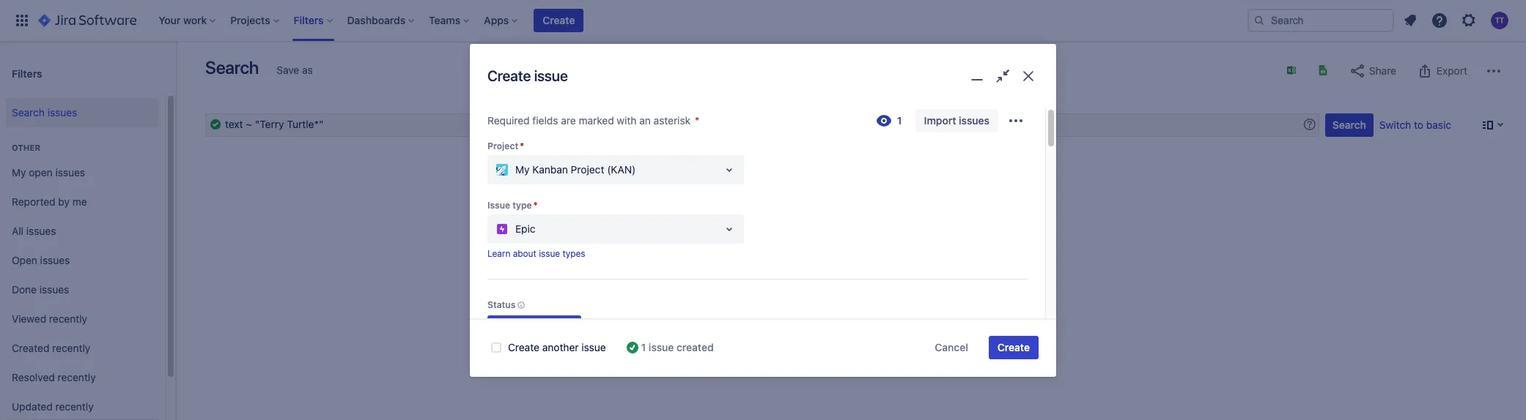 Task type: describe. For each thing, give the bounding box(es) containing it.
issues for search issues
[[47, 106, 77, 118]]

open image
[[721, 161, 738, 179]]

all
[[12, 225, 24, 237]]

type
[[513, 200, 532, 211]]

create button inside 'dialog'
[[989, 336, 1039, 360]]

reported
[[12, 195, 55, 208]]

done issues link
[[6, 276, 159, 305]]

search issues
[[12, 106, 77, 118]]

status
[[487, 300, 516, 311]]

epic
[[515, 223, 536, 235]]

0 horizontal spatial to
[[860, 338, 873, 355]]

more image
[[1007, 112, 1025, 130]]

no issues were found to match your search
[[718, 338, 996, 355]]

issue type *
[[487, 200, 538, 211]]

0 horizontal spatial project
[[487, 141, 518, 152]]

0 vertical spatial *
[[695, 114, 700, 127]]

recently for updated recently
[[55, 401, 94, 413]]

minimize image
[[967, 66, 988, 87]]

2 vertical spatial *
[[533, 200, 538, 211]]

create issue
[[487, 68, 568, 85]]

switch to basic link
[[1379, 119, 1451, 131]]

issue right another
[[581, 342, 606, 354]]

as
[[302, 64, 313, 76]]

modifying
[[739, 365, 786, 378]]

0 vertical spatial your
[[920, 338, 949, 355]]

1
[[641, 342, 646, 354]]

viewed recently link
[[6, 305, 159, 334]]

all issues
[[12, 225, 56, 237]]

done
[[12, 283, 37, 296]]

create left another
[[508, 342, 539, 354]]

learn about issue types
[[487, 248, 585, 259]]

filters
[[12, 67, 42, 80]]

recently for created recently
[[52, 342, 90, 354]]

another
[[542, 342, 579, 354]]

create up required
[[487, 68, 531, 85]]

0 vertical spatial to
[[1414, 119, 1424, 131]]

switch
[[1379, 119, 1411, 131]]

(kan)
[[607, 163, 636, 176]]

types
[[563, 248, 585, 259]]

discard & close image
[[1018, 66, 1039, 87]]

resolved
[[12, 371, 55, 384]]

open image
[[721, 220, 738, 238]]

updated recently link
[[6, 393, 159, 421]]

1 issue created link
[[641, 341, 714, 356]]

open issues
[[12, 254, 70, 267]]

were
[[784, 338, 815, 355]]

my open issues
[[12, 166, 85, 179]]

fields
[[532, 114, 558, 127]]

viewed recently
[[12, 313, 87, 325]]

Search field
[[1248, 9, 1394, 32]]

created
[[677, 342, 714, 354]]

kanban
[[532, 163, 568, 176]]

project *
[[487, 141, 524, 152]]

resolved recently
[[12, 371, 96, 384]]

required
[[487, 114, 530, 127]]

import issues link
[[915, 109, 998, 133]]

share
[[1369, 65, 1396, 77]]

create inside primary element
[[543, 14, 575, 26]]

reported by me link
[[6, 188, 159, 217]]

created
[[12, 342, 49, 354]]

search image
[[1253, 15, 1265, 26]]

criteria
[[847, 365, 880, 378]]

issue right new
[[968, 365, 992, 378]]

open in google sheets image
[[1317, 65, 1329, 76]]

my kanban project (kan)
[[515, 163, 636, 176]]

marked
[[579, 114, 614, 127]]

open in microsoft excel image
[[1286, 65, 1297, 76]]



Task type: vqa. For each thing, say whether or not it's contained in the screenshot.
top 'CREATE' Button
yes



Task type: locate. For each thing, give the bounding box(es) containing it.
issues inside group
[[47, 106, 77, 118]]

found
[[819, 338, 856, 355]]

your
[[920, 338, 949, 355], [789, 365, 810, 378]]

1 vertical spatial search
[[813, 365, 845, 378]]

open
[[12, 254, 37, 267]]

my open issues link
[[6, 158, 159, 188]]

cancel button
[[926, 336, 977, 360]]

search
[[952, 338, 996, 355], [813, 365, 845, 378]]

save as
[[276, 64, 313, 76]]

create button inside primary element
[[534, 9, 584, 32]]

search issues group
[[6, 94, 159, 132]]

issues for import issues
[[959, 114, 990, 127]]

issues for no issues were found to match your search
[[740, 338, 781, 355]]

create right cancel
[[998, 342, 1030, 354]]

learn
[[487, 248, 510, 259]]

issue up 'fields'
[[534, 68, 568, 85]]

save
[[276, 64, 299, 76]]

my for my open issues
[[12, 166, 26, 179]]

0 vertical spatial create button
[[534, 9, 584, 32]]

issue inside 1 issue created link
[[649, 342, 674, 354]]

switch to basic
[[1379, 119, 1451, 131]]

export button
[[1409, 59, 1475, 83]]

issue right 1 at the bottom left of page
[[649, 342, 674, 354]]

2 horizontal spatial *
[[695, 114, 700, 127]]

recently down done issues link
[[49, 313, 87, 325]]

search down found
[[813, 365, 845, 378]]

by
[[58, 195, 70, 208]]

other
[[12, 143, 40, 152]]

create button right cancel button
[[989, 336, 1039, 360]]

create another issue
[[508, 342, 606, 354]]

recently
[[49, 313, 87, 325], [52, 342, 90, 354], [58, 371, 96, 384], [55, 401, 94, 413]]

exit full screen image
[[992, 66, 1013, 87]]

recently down 'viewed recently' link
[[52, 342, 90, 354]]

search for search button
[[1332, 119, 1366, 131]]

issues for done issues
[[39, 283, 69, 296]]

1 vertical spatial project
[[571, 163, 604, 176]]

import issues
[[924, 114, 990, 127]]

None text field
[[205, 114, 1319, 137]]

recently for resolved recently
[[58, 371, 96, 384]]

1 vertical spatial search
[[12, 106, 45, 118]]

try
[[722, 365, 737, 378]]

0 horizontal spatial *
[[520, 141, 524, 152]]

updated
[[12, 401, 53, 413]]

issues
[[47, 106, 77, 118], [959, 114, 990, 127], [55, 166, 85, 179], [26, 225, 56, 237], [40, 254, 70, 267], [39, 283, 69, 296], [740, 338, 781, 355]]

search left save
[[205, 57, 259, 78]]

recently down resolved recently link
[[55, 401, 94, 413]]

or
[[883, 365, 893, 378]]

* right type
[[533, 200, 538, 211]]

2 vertical spatial search
[[1332, 119, 1366, 131]]

1 vertical spatial to
[[860, 338, 873, 355]]

try modifying your search criteria or creating a new issue
[[722, 365, 992, 378]]

issues for all issues
[[26, 225, 56, 237]]

resolved recently link
[[6, 364, 159, 393]]

1 horizontal spatial create button
[[989, 336, 1039, 360]]

1 vertical spatial create button
[[989, 336, 1039, 360]]

search inside group
[[12, 106, 45, 118]]

save as button
[[269, 59, 320, 82]]

open issues link
[[6, 246, 159, 276]]

0 horizontal spatial search
[[12, 106, 45, 118]]

search issues link
[[6, 98, 159, 128]]

create up 'create issue'
[[543, 14, 575, 26]]

about
[[513, 248, 536, 259]]

asterisk
[[654, 114, 691, 127]]

me
[[72, 195, 87, 208]]

search for search issues
[[12, 106, 45, 118]]

0 vertical spatial search
[[952, 338, 996, 355]]

create banner
[[0, 0, 1526, 41]]

search up new
[[952, 338, 996, 355]]

updated recently
[[12, 401, 94, 413]]

my left kanban
[[515, 163, 530, 176]]

reported by me
[[12, 195, 87, 208]]

created recently link
[[6, 334, 159, 364]]

your down were
[[789, 365, 810, 378]]

to up criteria
[[860, 338, 873, 355]]

0 horizontal spatial search
[[813, 365, 845, 378]]

search left switch at the top right
[[1332, 119, 1366, 131]]

viewed
[[12, 313, 46, 325]]

match
[[876, 338, 917, 355]]

import
[[924, 114, 956, 127]]

open
[[29, 166, 53, 179]]

0 horizontal spatial create button
[[534, 9, 584, 32]]

1 horizontal spatial to
[[1414, 119, 1424, 131]]

1 vertical spatial *
[[520, 141, 524, 152]]

share link
[[1341, 59, 1404, 83]]

1 horizontal spatial project
[[571, 163, 604, 176]]

done issues
[[12, 283, 69, 296]]

search up other on the top of the page
[[12, 106, 45, 118]]

create
[[543, 14, 575, 26], [487, 68, 531, 85], [508, 342, 539, 354], [998, 342, 1030, 354]]

issue left 'types'
[[539, 248, 560, 259]]

0 horizontal spatial your
[[789, 365, 810, 378]]

my for my kanban project (kan)
[[515, 163, 530, 176]]

to
[[1414, 119, 1424, 131], [860, 338, 873, 355]]

0 vertical spatial search
[[205, 57, 259, 78]]

basic
[[1426, 119, 1451, 131]]

issue
[[534, 68, 568, 85], [539, 248, 560, 259], [581, 342, 606, 354], [649, 342, 674, 354], [968, 365, 992, 378]]

create button up 'create issue'
[[534, 9, 584, 32]]

a
[[937, 365, 943, 378]]

my left open
[[12, 166, 26, 179]]

other group
[[6, 128, 159, 421]]

2 horizontal spatial search
[[1332, 119, 1366, 131]]

* right the asterisk
[[695, 114, 700, 127]]

* down required
[[520, 141, 524, 152]]

jira software image
[[38, 12, 137, 29], [38, 12, 137, 29]]

my
[[515, 163, 530, 176], [12, 166, 26, 179]]

required fields are marked with an asterisk *
[[487, 114, 700, 127]]

search inside button
[[1332, 119, 1366, 131]]

all issues link
[[6, 217, 159, 246]]

1 issue created
[[641, 342, 714, 354]]

create issue dialog
[[470, 44, 1056, 421]]

to left basic
[[1414, 119, 1424, 131]]

new
[[945, 365, 965, 378]]

search button
[[1325, 114, 1374, 137]]

recently down created recently link at the bottom left of page
[[58, 371, 96, 384]]

your up a
[[920, 338, 949, 355]]

0 vertical spatial project
[[487, 141, 518, 152]]

primary element
[[9, 0, 1248, 41]]

my inside the my open issues link
[[12, 166, 26, 179]]

project left (kan)
[[571, 163, 604, 176]]

1 horizontal spatial my
[[515, 163, 530, 176]]

1 horizontal spatial search
[[205, 57, 259, 78]]

issue
[[487, 200, 510, 211]]

creating a new issue link
[[896, 365, 992, 378]]

creating
[[896, 365, 934, 378]]

learn about issue types link
[[487, 248, 585, 259]]

project down required
[[487, 141, 518, 152]]

an
[[639, 114, 651, 127]]

created recently
[[12, 342, 90, 354]]

1 horizontal spatial *
[[533, 200, 538, 211]]

issues for open issues
[[40, 254, 70, 267]]

with
[[617, 114, 637, 127]]

cancel
[[935, 342, 968, 354]]

my inside create issue 'dialog'
[[515, 163, 530, 176]]

issues inside create issue 'dialog'
[[959, 114, 990, 127]]

are
[[561, 114, 576, 127]]

1 horizontal spatial your
[[920, 338, 949, 355]]

0 horizontal spatial my
[[12, 166, 26, 179]]

search
[[205, 57, 259, 78], [12, 106, 45, 118], [1332, 119, 1366, 131]]

1 horizontal spatial search
[[952, 338, 996, 355]]

recently for viewed recently
[[49, 313, 87, 325]]

*
[[695, 114, 700, 127], [520, 141, 524, 152], [533, 200, 538, 211]]

export
[[1437, 65, 1468, 77]]

1 vertical spatial your
[[789, 365, 810, 378]]

no
[[718, 338, 736, 355]]



